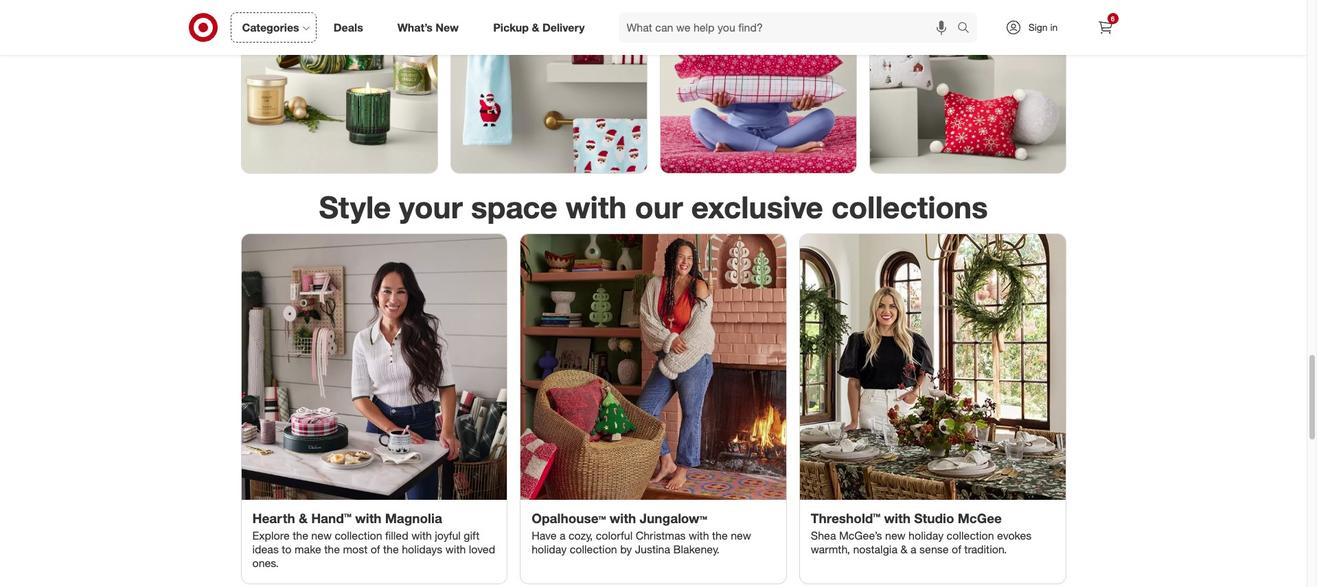 Task type: locate. For each thing, give the bounding box(es) containing it.
evokes
[[998, 529, 1032, 543]]

1 new from the left
[[311, 529, 332, 543]]

with left loved
[[446, 543, 466, 557]]

by
[[620, 543, 632, 557]]

tradition.
[[965, 543, 1007, 557]]

of inside threshold ™ with studio mcgee shea mcgee's new holiday collection evokes warmth, nostalgia & a sense of tradition.
[[952, 543, 962, 557]]

a left cozy,
[[560, 529, 566, 543]]

0 horizontal spatial collection
[[335, 529, 382, 543]]

2 horizontal spatial &
[[901, 543, 908, 557]]

shea
[[811, 529, 836, 543]]

& inside pickup & delivery link
[[532, 20, 540, 34]]

collection down hand
[[335, 529, 382, 543]]

& inside the hearth & hand ™ with magnolia explore the new collection filled with joyful gift ideas to make the most of the holidays with loved ones.
[[299, 510, 308, 526]]

1 horizontal spatial a
[[911, 543, 917, 557]]

ones.
[[252, 557, 279, 570]]

™
[[344, 510, 352, 526], [599, 510, 606, 526], [700, 510, 708, 526], [873, 510, 881, 526]]

6 link
[[1091, 12, 1121, 43]]

™ inside threshold ™ with studio mcgee shea mcgee's new holiday collection evokes warmth, nostalgia & a sense of tradition.
[[873, 510, 881, 526]]

holiday inside threshold ™ with studio mcgee shea mcgee's new holiday collection evokes warmth, nostalgia & a sense of tradition.
[[909, 529, 944, 543]]

2 vertical spatial &
[[901, 543, 908, 557]]

a
[[560, 529, 566, 543], [911, 543, 917, 557]]

in
[[1051, 21, 1058, 33]]

exclusive
[[692, 189, 823, 225]]

0 horizontal spatial a
[[560, 529, 566, 543]]

search
[[951, 22, 984, 35]]

™ up colorful
[[599, 510, 606, 526]]

make
[[295, 543, 321, 557]]

delivery
[[543, 20, 585, 34]]

1 horizontal spatial holiday
[[909, 529, 944, 543]]

3 new from the left
[[885, 529, 906, 543]]

0 vertical spatial &
[[532, 20, 540, 34]]

loved
[[469, 543, 495, 557]]

space
[[471, 189, 558, 225]]

the
[[293, 529, 308, 543], [712, 529, 728, 543], [324, 543, 340, 557], [383, 543, 399, 557]]

pickup & delivery link
[[482, 12, 602, 43]]

new
[[311, 529, 332, 543], [731, 529, 751, 543], [885, 529, 906, 543]]

filled
[[385, 529, 409, 543]]

of right sense
[[952, 543, 962, 557]]

of
[[371, 543, 380, 557], [952, 543, 962, 557]]

a inside threshold ™ with studio mcgee shea mcgee's new holiday collection evokes warmth, nostalgia & a sense of tradition.
[[911, 543, 917, 557]]

1 of from the left
[[371, 543, 380, 557]]

0 horizontal spatial new
[[311, 529, 332, 543]]

1 horizontal spatial collection
[[570, 543, 617, 557]]

style
[[319, 189, 391, 225]]

opalhouse ™ with jungalow ™ have a cozy, colorful christmas with the new holiday collection by justina blakeney.
[[532, 510, 751, 557]]

the inside opalhouse ™ with jungalow ™ have a cozy, colorful christmas with the new holiday collection by justina blakeney.
[[712, 529, 728, 543]]

& right pickup
[[532, 20, 540, 34]]

a left sense
[[911, 543, 917, 557]]

colorful
[[596, 529, 633, 543]]

warmth,
[[811, 543, 850, 557]]

threshold
[[811, 510, 873, 526]]

1 ™ from the left
[[344, 510, 352, 526]]

with
[[566, 189, 627, 225], [355, 510, 382, 526], [610, 510, 636, 526], [885, 510, 911, 526], [412, 529, 432, 543], [689, 529, 709, 543], [446, 543, 466, 557]]

threshold ™ with studio mcgee shea mcgee's new holiday collection evokes warmth, nostalgia & a sense of tradition.
[[811, 510, 1032, 557]]

new inside threshold ™ with studio mcgee shea mcgee's new holiday collection evokes warmth, nostalgia & a sense of tradition.
[[885, 529, 906, 543]]

1 vertical spatial &
[[299, 510, 308, 526]]

style your space with our exclusive collections
[[319, 189, 988, 225]]

new right mcgee's
[[885, 529, 906, 543]]

&
[[532, 20, 540, 34], [299, 510, 308, 526], [901, 543, 908, 557]]

joyful
[[435, 529, 461, 543]]

of inside the hearth & hand ™ with magnolia explore the new collection filled with joyful gift ideas to make the most of the holidays with loved ones.
[[371, 543, 380, 557]]

of right most
[[371, 543, 380, 557]]

™ up most
[[344, 510, 352, 526]]

with up most
[[355, 510, 382, 526]]

search button
[[951, 12, 984, 45]]

2 of from the left
[[952, 543, 962, 557]]

holiday down studio
[[909, 529, 944, 543]]

collection inside threshold ™ with studio mcgee shea mcgee's new holiday collection evokes warmth, nostalgia & a sense of tradition.
[[947, 529, 994, 543]]

new right "blakeney."
[[731, 529, 751, 543]]

2 horizontal spatial new
[[885, 529, 906, 543]]

0 horizontal spatial of
[[371, 543, 380, 557]]

collection
[[335, 529, 382, 543], [947, 529, 994, 543], [570, 543, 617, 557]]

1 horizontal spatial &
[[532, 20, 540, 34]]

™ up mcgee's
[[873, 510, 881, 526]]

your
[[399, 189, 463, 225]]

the right christmas
[[712, 529, 728, 543]]

explore
[[252, 529, 290, 543]]

collection down mcgee
[[947, 529, 994, 543]]

new down hand
[[311, 529, 332, 543]]

™ up "blakeney."
[[700, 510, 708, 526]]

& inside threshold ™ with studio mcgee shea mcgee's new holiday collection evokes warmth, nostalgia & a sense of tradition.
[[901, 543, 908, 557]]

& for pickup
[[532, 20, 540, 34]]

holiday left cozy,
[[532, 543, 567, 557]]

the right the to on the left of page
[[293, 529, 308, 543]]

mcgee's
[[839, 529, 882, 543]]

deals
[[334, 20, 363, 34]]

1 horizontal spatial new
[[731, 529, 751, 543]]

2 new from the left
[[731, 529, 751, 543]]

blakeney.
[[674, 543, 720, 557]]

& left hand
[[299, 510, 308, 526]]

the left most
[[324, 543, 340, 557]]

with down jungalow
[[689, 529, 709, 543]]

what's new link
[[386, 12, 476, 43]]

with left studio
[[885, 510, 911, 526]]

0 horizontal spatial holiday
[[532, 543, 567, 557]]

™ inside the hearth & hand ™ with magnolia explore the new collection filled with joyful gift ideas to make the most of the holidays with loved ones.
[[344, 510, 352, 526]]

holiday
[[909, 529, 944, 543], [532, 543, 567, 557]]

pickup & delivery
[[493, 20, 585, 34]]

4 ™ from the left
[[873, 510, 881, 526]]

jungalow
[[640, 510, 700, 526]]

nostalgia
[[853, 543, 898, 557]]

1 horizontal spatial of
[[952, 543, 962, 557]]

0 horizontal spatial &
[[299, 510, 308, 526]]

gift
[[464, 529, 480, 543]]

hearth
[[252, 510, 295, 526]]

collection left by
[[570, 543, 617, 557]]

most
[[343, 543, 368, 557]]

collection inside the hearth & hand ™ with magnolia explore the new collection filled with joyful gift ideas to make the most of the holidays with loved ones.
[[335, 529, 382, 543]]

& right nostalgia
[[901, 543, 908, 557]]

2 horizontal spatial collection
[[947, 529, 994, 543]]



Task type: describe. For each thing, give the bounding box(es) containing it.
deals link
[[322, 12, 380, 43]]

magnolia
[[385, 510, 442, 526]]

opalhouse
[[532, 510, 599, 526]]

ideas
[[252, 543, 279, 557]]

to
[[282, 543, 292, 557]]

categories
[[242, 20, 299, 34]]

& for hearth
[[299, 510, 308, 526]]

sense
[[920, 543, 949, 557]]

a inside opalhouse ™ with jungalow ™ have a cozy, colorful christmas with the new holiday collection by justina blakeney.
[[560, 529, 566, 543]]

holidays
[[402, 543, 443, 557]]

new
[[436, 20, 459, 34]]

holiday inside opalhouse ™ with jungalow ™ have a cozy, colorful christmas with the new holiday collection by justina blakeney.
[[532, 543, 567, 557]]

have
[[532, 529, 557, 543]]

What can we help you find? suggestions appear below search field
[[619, 12, 961, 43]]

what's
[[398, 20, 433, 34]]

cozy,
[[569, 529, 593, 543]]

pickup
[[493, 20, 529, 34]]

studio
[[914, 510, 955, 526]]

with down magnolia
[[412, 529, 432, 543]]

categories link
[[230, 12, 316, 43]]

6
[[1111, 14, 1115, 23]]

collection inside opalhouse ™ with jungalow ™ have a cozy, colorful christmas with the new holiday collection by justina blakeney.
[[570, 543, 617, 557]]

with left our
[[566, 189, 627, 225]]

3 ™ from the left
[[700, 510, 708, 526]]

what's new
[[398, 20, 459, 34]]

sign in link
[[994, 12, 1080, 43]]

collection for mcgee
[[947, 529, 994, 543]]

collection for with
[[335, 529, 382, 543]]

2 ™ from the left
[[599, 510, 606, 526]]

hearth & hand ™ with magnolia explore the new collection filled with joyful gift ideas to make the most of the holidays with loved ones.
[[252, 510, 495, 570]]

christmas
[[636, 529, 686, 543]]

our
[[635, 189, 683, 225]]

the left holidays
[[383, 543, 399, 557]]

with inside threshold ™ with studio mcgee shea mcgee's new holiday collection evokes warmth, nostalgia & a sense of tradition.
[[885, 510, 911, 526]]

with up colorful
[[610, 510, 636, 526]]

justina
[[635, 543, 671, 557]]

collections
[[832, 189, 988, 225]]

sign in
[[1029, 21, 1058, 33]]

sign
[[1029, 21, 1048, 33]]

hand
[[311, 510, 344, 526]]

new inside opalhouse ™ with jungalow ™ have a cozy, colorful christmas with the new holiday collection by justina blakeney.
[[731, 529, 751, 543]]

mcgee
[[958, 510, 1002, 526]]

new inside the hearth & hand ™ with magnolia explore the new collection filled with joyful gift ideas to make the most of the holidays with loved ones.
[[311, 529, 332, 543]]



Task type: vqa. For each thing, say whether or not it's contained in the screenshot.
paper
no



